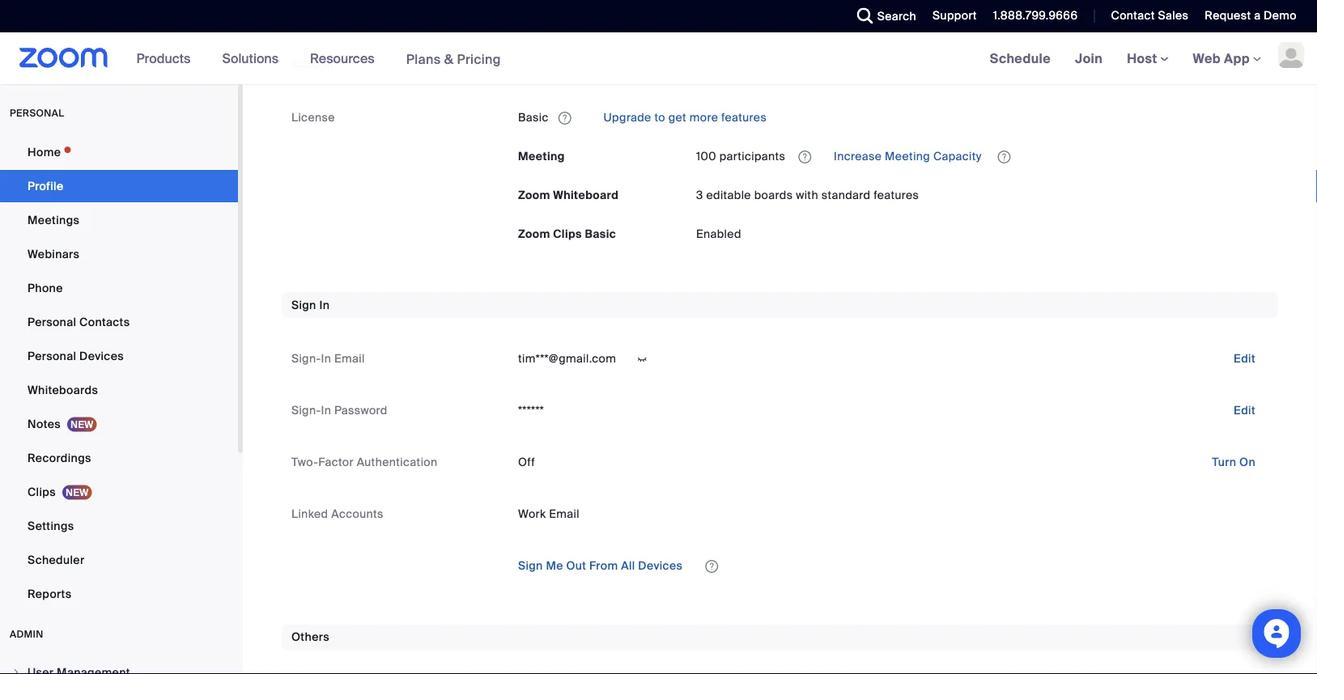 Task type: vqa. For each thing, say whether or not it's contained in the screenshot.
top ABLE
no



Task type: describe. For each thing, give the bounding box(es) containing it.
two-factor authentication
[[292, 455, 438, 470]]

schedule
[[990, 50, 1051, 67]]

sign-in email
[[292, 351, 365, 366]]

boards
[[755, 187, 793, 202]]

&
[[444, 50, 454, 67]]

features inside 'application'
[[722, 110, 767, 125]]

turn on button
[[1200, 450, 1269, 475]]

personal
[[10, 107, 64, 119]]

product information navigation
[[124, 32, 513, 85]]

1 horizontal spatial basic
[[585, 226, 616, 241]]

sign- for sign-in email
[[292, 351, 321, 366]]

two-
[[292, 455, 318, 470]]

password
[[334, 403, 388, 418]]

join link
[[1063, 32, 1115, 84]]

request
[[1205, 8, 1252, 23]]

home link
[[0, 136, 238, 168]]

web app
[[1193, 50, 1250, 67]]

others
[[292, 630, 330, 645]]

meetings
[[28, 213, 80, 228]]

solutions
[[222, 50, 279, 67]]

notes
[[28, 417, 61, 432]]

sales
[[1159, 8, 1189, 23]]

products button
[[137, 32, 198, 84]]

edit for email
[[1234, 351, 1256, 366]]

resources
[[310, 50, 375, 67]]

personal contacts
[[28, 315, 130, 330]]

tim***@gmail.com
[[518, 351, 616, 366]]

on
[[1240, 455, 1256, 470]]

sign in
[[292, 298, 330, 313]]

a
[[1255, 8, 1261, 23]]

learn more about signing out from all devices image
[[704, 561, 720, 572]]

more
[[690, 110, 719, 125]]

personal devices link
[[0, 340, 238, 373]]

profile link
[[0, 170, 238, 202]]

phone
[[28, 281, 63, 296]]

participants
[[720, 149, 786, 164]]

settings
[[28, 519, 74, 534]]

1.888.799.9666 button up "schedule" link
[[994, 8, 1078, 23]]

upgrade
[[604, 110, 652, 125]]

sign me out from all devices
[[518, 559, 683, 574]]

3 editable boards with standard features
[[697, 187, 920, 202]]

account
[[292, 56, 338, 71]]

plans
[[406, 50, 441, 67]]

personal menu menu
[[0, 136, 238, 612]]

clips inside "link"
[[28, 485, 56, 500]]

get
[[669, 110, 687, 125]]

recordings link
[[0, 442, 238, 475]]

capacity
[[934, 149, 982, 164]]

banner containing products
[[0, 32, 1318, 85]]

whiteboard
[[553, 187, 619, 202]]

100
[[697, 149, 717, 164]]

products
[[137, 50, 191, 67]]

personal contacts link
[[0, 306, 238, 339]]

in for sign-in password
[[321, 403, 331, 418]]

from
[[590, 559, 618, 574]]

linked
[[292, 507, 328, 522]]

sign-in password
[[292, 403, 388, 418]]

admin
[[10, 628, 44, 641]]

work email
[[518, 507, 580, 522]]

settings link
[[0, 510, 238, 543]]

right image
[[11, 668, 21, 675]]

join
[[1076, 50, 1103, 67]]

search button
[[845, 0, 921, 32]]

turn
[[1213, 455, 1237, 470]]

phone link
[[0, 272, 238, 305]]

linked accounts
[[292, 507, 384, 522]]

sign for sign me out from all devices
[[518, 559, 543, 574]]

profile picture image
[[1279, 42, 1305, 68]]

whiteboards
[[28, 383, 98, 398]]

webinars
[[28, 247, 80, 262]]

sign me out from all devices button
[[505, 554, 696, 580]]

sign me out from all devices application
[[505, 553, 1269, 580]]

increase meeting capacity link
[[831, 149, 985, 164]]



Task type: locate. For each thing, give the bounding box(es) containing it.
with
[[796, 187, 819, 202]]

demo
[[1264, 8, 1297, 23]]

1 vertical spatial application
[[697, 143, 1269, 169]]

1 horizontal spatial features
[[874, 187, 920, 202]]

1.888.799.9666 button up schedule
[[981, 0, 1082, 32]]

meeting
[[518, 149, 565, 164], [885, 149, 931, 164]]

personal up 'whiteboards'
[[28, 349, 76, 364]]

1 vertical spatial email
[[549, 507, 580, 522]]

upgrade to get more features link
[[601, 110, 767, 125]]

resources button
[[310, 32, 382, 84]]

zoom down zoom whiteboard
[[518, 226, 551, 241]]

1 vertical spatial personal
[[28, 349, 76, 364]]

profile
[[28, 179, 64, 194]]

1 vertical spatial basic
[[585, 226, 616, 241]]

sign up sign-in email
[[292, 298, 316, 313]]

1 vertical spatial devices
[[638, 559, 683, 574]]

1 vertical spatial clips
[[28, 485, 56, 500]]

sign inside sign me out from all devices button
[[518, 559, 543, 574]]

0 horizontal spatial clips
[[28, 485, 56, 500]]

upgrade to get more features
[[601, 110, 767, 125]]

contact sales
[[1112, 8, 1189, 23]]

contact
[[1112, 8, 1156, 23]]

sign left me
[[518, 559, 543, 574]]

2 vertical spatial in
[[321, 403, 331, 418]]

support link
[[921, 0, 981, 32], [933, 8, 977, 23]]

zoom whiteboard
[[518, 187, 619, 202]]

basic
[[518, 110, 549, 125], [585, 226, 616, 241]]

1 vertical spatial zoom
[[518, 226, 551, 241]]

0 vertical spatial in
[[319, 298, 330, 313]]

banner
[[0, 32, 1318, 85]]

enabled
[[697, 226, 742, 241]]

1 horizontal spatial devices
[[638, 559, 683, 574]]

email up the sign-in password
[[334, 351, 365, 366]]

1 edit button from the top
[[1221, 346, 1269, 372]]

authentication
[[357, 455, 438, 470]]

scheduler
[[28, 553, 85, 568]]

features up 100 participants on the right top
[[722, 110, 767, 125]]

2 edit button from the top
[[1221, 398, 1269, 424]]

1 vertical spatial sign-
[[292, 403, 321, 418]]

in for sign in
[[319, 298, 330, 313]]

edit button for sign-in email
[[1221, 346, 1269, 372]]

personal devices
[[28, 349, 124, 364]]

basic left learn more about your license type image
[[518, 110, 549, 125]]

2 zoom from the top
[[518, 226, 551, 241]]

1 vertical spatial edit
[[1234, 403, 1256, 418]]

factor
[[318, 455, 354, 470]]

all
[[621, 559, 635, 574]]

plans & pricing link
[[406, 50, 501, 67], [406, 50, 501, 67]]

0 vertical spatial zoom
[[518, 187, 551, 202]]

clips down zoom whiteboard
[[553, 226, 582, 241]]

meeting inside 'application'
[[885, 149, 931, 164]]

1 vertical spatial features
[[874, 187, 920, 202]]

meetings link
[[0, 204, 238, 236]]

clips up the settings
[[28, 485, 56, 500]]

basic inside 'application'
[[518, 110, 549, 125]]

1 vertical spatial edit button
[[1221, 398, 1269, 424]]

zoom clips basic
[[518, 226, 616, 241]]

personal for personal contacts
[[28, 315, 76, 330]]

learn more about your meeting license image
[[794, 150, 817, 164]]

0 horizontal spatial features
[[722, 110, 767, 125]]

personal
[[28, 315, 76, 330], [28, 349, 76, 364]]

increase
[[834, 149, 882, 164]]

app
[[1225, 50, 1250, 67]]

1 meeting from the left
[[518, 149, 565, 164]]

0 vertical spatial application
[[518, 104, 1269, 130]]

meeting down learn more about your license type image
[[518, 149, 565, 164]]

in for sign-in email
[[321, 351, 331, 366]]

web
[[1193, 50, 1221, 67]]

in left password
[[321, 403, 331, 418]]

1 edit from the top
[[1234, 351, 1256, 366]]

edit for password
[[1234, 403, 1256, 418]]

learn more about increasing meeting capacity image
[[993, 150, 1016, 164]]

edit
[[1234, 351, 1256, 366], [1234, 403, 1256, 418]]

application containing 100 participants
[[697, 143, 1269, 169]]

1 sign- from the top
[[292, 351, 321, 366]]

increase meeting capacity
[[831, 149, 985, 164]]

features down increase meeting capacity in the top right of the page
[[874, 187, 920, 202]]

support
[[933, 8, 977, 23]]

devices inside button
[[638, 559, 683, 574]]

in up the sign-in password
[[321, 351, 331, 366]]

accounts
[[331, 507, 384, 522]]

0 vertical spatial sign
[[292, 298, 316, 313]]

0 horizontal spatial basic
[[518, 110, 549, 125]]

meetings navigation
[[978, 32, 1318, 85]]

1 horizontal spatial email
[[549, 507, 580, 522]]

2 meeting from the left
[[885, 149, 931, 164]]

1 personal from the top
[[28, 315, 76, 330]]

1 vertical spatial sign
[[518, 559, 543, 574]]

2 edit from the top
[[1234, 403, 1256, 418]]

0 vertical spatial clips
[[553, 226, 582, 241]]

contacts
[[79, 315, 130, 330]]

in
[[319, 298, 330, 313], [321, 351, 331, 366], [321, 403, 331, 418]]

schedule link
[[978, 32, 1063, 84]]

me
[[546, 559, 564, 574]]

1 horizontal spatial meeting
[[885, 149, 931, 164]]

application
[[518, 104, 1269, 130], [697, 143, 1269, 169]]

personal for personal devices
[[28, 349, 76, 364]]

plans & pricing
[[406, 50, 501, 67]]

0 horizontal spatial devices
[[79, 349, 124, 364]]

work
[[518, 507, 546, 522]]

0 vertical spatial edit button
[[1221, 346, 1269, 372]]

0 vertical spatial email
[[334, 351, 365, 366]]

zoom for zoom clips basic
[[518, 226, 551, 241]]

learn more about your license type image
[[557, 112, 573, 124]]

recordings
[[28, 451, 91, 466]]

devices right all
[[638, 559, 683, 574]]

request a demo
[[1205, 8, 1297, 23]]

out
[[567, 559, 587, 574]]

1 zoom from the top
[[518, 187, 551, 202]]

0 vertical spatial basic
[[518, 110, 549, 125]]

sign-
[[292, 351, 321, 366], [292, 403, 321, 418]]

reports
[[28, 587, 72, 602]]

1 horizontal spatial sign
[[518, 559, 543, 574]]

in up sign-in email
[[319, 298, 330, 313]]

zoom logo image
[[19, 48, 108, 68]]

sign- up two-
[[292, 403, 321, 418]]

email right work
[[549, 507, 580, 522]]

meeting right 'increase'
[[885, 149, 931, 164]]

off
[[518, 455, 535, 470]]

******
[[518, 403, 544, 418]]

home
[[28, 145, 61, 160]]

host
[[1128, 50, 1161, 67]]

standard
[[822, 187, 871, 202]]

zoom
[[518, 187, 551, 202], [518, 226, 551, 241]]

solutions button
[[222, 32, 286, 84]]

clips
[[553, 226, 582, 241], [28, 485, 56, 500]]

menu item
[[0, 658, 238, 675]]

contact sales link
[[1099, 0, 1193, 32], [1112, 8, 1189, 23]]

basic down the whiteboard
[[585, 226, 616, 241]]

personal down phone
[[28, 315, 76, 330]]

email
[[334, 351, 365, 366], [549, 507, 580, 522]]

web app button
[[1193, 50, 1262, 67]]

0 horizontal spatial meeting
[[518, 149, 565, 164]]

1 horizontal spatial clips
[[553, 226, 582, 241]]

devices inside "link"
[[79, 349, 124, 364]]

edit button for sign-in password
[[1221, 398, 1269, 424]]

1 vertical spatial in
[[321, 351, 331, 366]]

application containing basic
[[518, 104, 1269, 130]]

2 personal from the top
[[28, 349, 76, 364]]

search
[[878, 9, 917, 23]]

2 sign- from the top
[[292, 403, 321, 418]]

0 vertical spatial personal
[[28, 315, 76, 330]]

webinars link
[[0, 238, 238, 271]]

scheduler link
[[0, 544, 238, 577]]

100 participants
[[697, 149, 786, 164]]

0 horizontal spatial email
[[334, 351, 365, 366]]

0 vertical spatial sign-
[[292, 351, 321, 366]]

to
[[655, 110, 666, 125]]

zoom up zoom clips basic on the top
[[518, 187, 551, 202]]

0 vertical spatial devices
[[79, 349, 124, 364]]

sign- for sign-in password
[[292, 403, 321, 418]]

pricing
[[457, 50, 501, 67]]

sign- down sign in
[[292, 351, 321, 366]]

license
[[292, 110, 335, 125]]

zoom for zoom whiteboard
[[518, 187, 551, 202]]

notes link
[[0, 408, 238, 441]]

sign for sign in
[[292, 298, 316, 313]]

3
[[697, 187, 704, 202]]

0 horizontal spatial sign
[[292, 298, 316, 313]]

devices down contacts
[[79, 349, 124, 364]]

0 vertical spatial edit
[[1234, 351, 1256, 366]]

1.888.799.9666
[[994, 8, 1078, 23]]

sign
[[292, 298, 316, 313], [518, 559, 543, 574]]

reports link
[[0, 578, 238, 611]]

editable
[[707, 187, 752, 202]]

turn on
[[1213, 455, 1256, 470]]

0 vertical spatial features
[[722, 110, 767, 125]]



